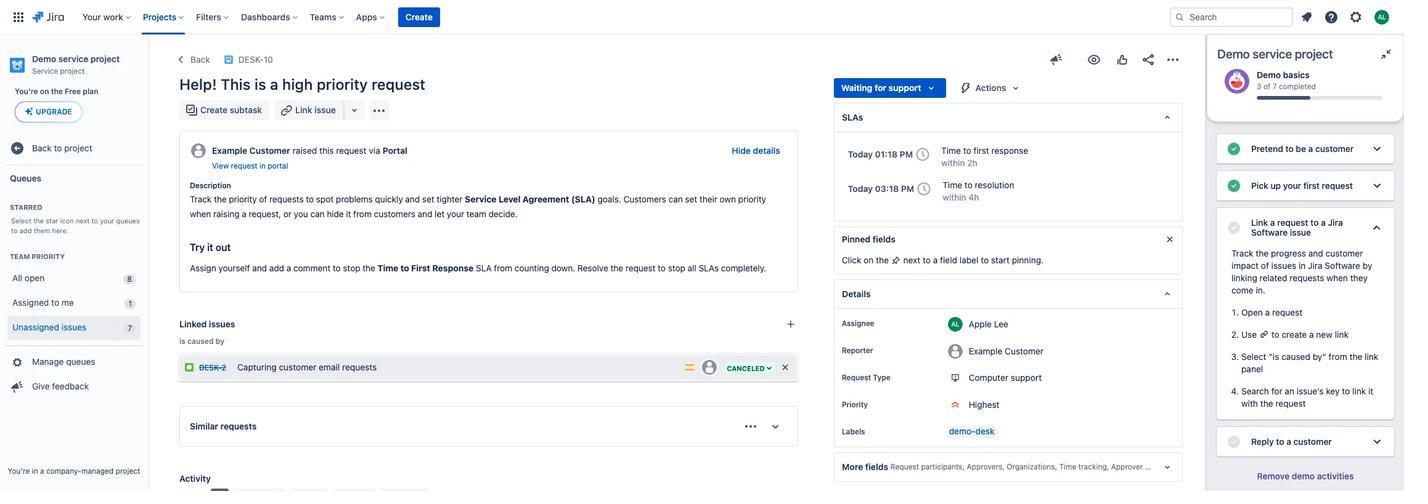 Task type: vqa. For each thing, say whether or not it's contained in the screenshot.
LEARN
no



Task type: locate. For each thing, give the bounding box(es) containing it.
next right icon
[[76, 217, 90, 225]]

from inside goals. customers can set their own priority when raising a request, or you can hide it from customers and let your team decide.
[[353, 209, 372, 220]]

your inside goals. customers can set their own priority when raising a request, or you can hide it from customers and let your team decide.
[[447, 209, 464, 220]]

pm for today 03:18 pm
[[901, 184, 914, 194]]

0 horizontal spatial set
[[422, 194, 434, 205]]

0 vertical spatial add
[[20, 227, 32, 235]]

desk
[[976, 427, 995, 437]]

all open
[[12, 273, 45, 284]]

your inside pick up your first request dropdown button
[[1283, 181, 1301, 191]]

checked image inside the link a request to a jira software issue dropdown button
[[1227, 221, 1241, 235]]

fields for pinned
[[873, 234, 896, 245]]

create for create subtask
[[200, 105, 228, 115]]

1 horizontal spatial service
[[1253, 47, 1292, 61]]

in down progress
[[1299, 261, 1306, 271]]

counting
[[515, 263, 549, 274]]

1 horizontal spatial issue
[[1290, 227, 1311, 238]]

for inside search for an issue's key to link it with the request
[[1271, 386, 1283, 397]]

appswitcher icon image
[[11, 10, 26, 24]]

service for demo service project service project
[[58, 54, 88, 64]]

desk- for 10
[[238, 54, 264, 65]]

2 today from the top
[[848, 184, 873, 194]]

here.
[[52, 227, 68, 235]]

your right icon
[[100, 217, 114, 225]]

0 vertical spatial can
[[669, 194, 683, 205]]

0 vertical spatial link
[[295, 105, 312, 115]]

add
[[20, 227, 32, 235], [269, 263, 284, 274]]

7 inside demo basics 3 of 7 completed
[[1273, 82, 1277, 91]]

link right by"
[[1365, 352, 1379, 362]]

a inside goals. customers can set their own priority when raising a request, or you can hide it from customers and let your team decide.
[[242, 209, 246, 220]]

to inside search for an issue's key to link it with the request
[[1342, 386, 1350, 397]]

1 vertical spatial in
[[1299, 261, 1306, 271]]

example up computer
[[969, 346, 1002, 357]]

caused inside select "is caused by" from the link panel
[[1282, 352, 1310, 362]]

linking
[[1232, 273, 1257, 284]]

today left 01:18 at the right top of page
[[848, 149, 873, 160]]

1 horizontal spatial your
[[447, 209, 464, 220]]

0 vertical spatial example
[[212, 145, 247, 156]]

0 vertical spatial support
[[889, 83, 921, 93]]

0 horizontal spatial your
[[100, 217, 114, 225]]

jira down pick up your first request dropdown button
[[1328, 218, 1343, 228]]

example
[[212, 145, 247, 156], [969, 346, 1002, 357]]

of inside demo basics 3 of 7 completed
[[1264, 82, 1271, 91]]

in left portal
[[259, 162, 266, 171]]

0 horizontal spatial is
[[179, 337, 185, 346]]

the inside search for an issue's key to link it with the request
[[1260, 399, 1273, 409]]

0 horizontal spatial back
[[32, 143, 52, 153]]

chevron image for pretend to be a customer
[[1370, 142, 1384, 157]]

add left comment
[[269, 263, 284, 274]]

customer up they
[[1326, 248, 1363, 259]]

when inside goals. customers can set their own priority when raising a request, or you can hide it from customers and let your team decide.
[[190, 209, 211, 220]]

demo up the 3
[[1257, 70, 1281, 80]]

issues for linked issues
[[209, 319, 235, 330]]

link for the
[[1365, 352, 1379, 362]]

chevron image inside pretend to be a customer dropdown button
[[1370, 142, 1384, 157]]

your right let
[[447, 209, 464, 220]]

1 vertical spatial track
[[1232, 248, 1254, 259]]

1 vertical spatial customer
[[1005, 346, 1044, 357]]

request
[[371, 76, 425, 93], [336, 145, 366, 156], [231, 162, 257, 171], [1322, 181, 1353, 191], [1277, 218, 1308, 228], [626, 263, 656, 274], [1272, 308, 1303, 318], [1276, 399, 1306, 409]]

to left field
[[923, 255, 931, 266]]

from right by"
[[1329, 352, 1347, 362]]

0 vertical spatial within
[[941, 158, 965, 168]]

1 vertical spatial create
[[200, 105, 228, 115]]

1 vertical spatial can
[[310, 209, 325, 220]]

link for link issue
[[295, 105, 312, 115]]

1 horizontal spatial back
[[190, 54, 210, 65]]

service
[[1253, 47, 1292, 61], [58, 54, 88, 64]]

0 vertical spatial in
[[259, 162, 266, 171]]

0 vertical spatial is
[[254, 76, 266, 93]]

when
[[190, 209, 211, 220], [1327, 273, 1348, 284]]

to right link issue icon
[[1272, 330, 1280, 340]]

the up them at the left top of page
[[33, 217, 44, 225]]

request inside view request in portal link
[[231, 162, 257, 171]]

resolution
[[975, 180, 1014, 190]]

0 horizontal spatial select
[[11, 217, 31, 225]]

can
[[669, 194, 683, 205], [310, 209, 325, 220]]

completely.
[[721, 263, 766, 274]]

panel
[[1241, 364, 1263, 375]]

labels
[[842, 428, 865, 437]]

you're in a company-managed project
[[8, 467, 140, 476]]

0 vertical spatial next
[[76, 217, 90, 225]]

0 horizontal spatial add
[[20, 227, 32, 235]]

own
[[720, 194, 736, 205]]

0 vertical spatial priority
[[32, 252, 65, 260]]

project for demo service project
[[1295, 47, 1333, 61]]

customer for example customer raised this request via portal
[[249, 145, 290, 156]]

1 vertical spatial desk-
[[199, 364, 222, 373]]

demo basics 3 of 7 completed
[[1257, 70, 1316, 91]]

and inside goals. customers can set their own priority when raising a request, or you can hide it from customers and let your team decide.
[[418, 209, 432, 220]]

select down starred
[[11, 217, 31, 225]]

apps
[[356, 11, 377, 22]]

3
[[1257, 82, 1262, 91]]

try
[[190, 242, 205, 253]]

today for today 03:18 pm
[[848, 184, 873, 194]]

jira inside track the progress and customer impact of issues in jira software by linking related requests when they come in.
[[1308, 261, 1323, 271]]

0 vertical spatial by
[[1363, 261, 1372, 271]]

2 vertical spatial link
[[1352, 386, 1366, 397]]

labels pin to top. only you can see pinned fields. image
[[868, 428, 878, 438]]

2 stop from the left
[[668, 263, 685, 274]]

0 horizontal spatial priority
[[229, 194, 257, 205]]

checked image
[[1227, 142, 1241, 157], [1227, 179, 1241, 194], [1227, 221, 1241, 235]]

request left type
[[842, 374, 871, 383]]

time up within 2h "button"
[[941, 145, 961, 156]]

chevron image inside reply to a customer dropdown button
[[1370, 435, 1384, 450]]

0 horizontal spatial issues
[[61, 322, 87, 333]]

priority up link web pages and more icon
[[317, 76, 368, 93]]

priority up the raising
[[229, 194, 257, 205]]

search image
[[1175, 12, 1185, 22]]

1 horizontal spatial on
[[864, 255, 874, 266]]

0 vertical spatial today
[[848, 149, 873, 160]]

caused right "is
[[1282, 352, 1310, 362]]

create for create
[[406, 11, 433, 22]]

help! this is a high priority request
[[179, 76, 425, 93]]

link inside link a request to a jira software issue
[[1251, 218, 1268, 228]]

1 horizontal spatial select
[[1241, 352, 1267, 362]]

track
[[190, 194, 212, 205], [1232, 248, 1254, 259]]

this
[[319, 145, 334, 156]]

waiting
[[841, 83, 872, 93]]

link inside select "is caused by" from the link panel
[[1365, 352, 1379, 362]]

show image
[[765, 417, 785, 437]]

team
[[467, 209, 486, 220]]

clockicon image for today 01:18 pm
[[913, 145, 933, 165]]

demo for demo service project service project
[[32, 54, 56, 64]]

1 vertical spatial from
[[494, 263, 512, 274]]

by
[[1363, 261, 1372, 271], [216, 337, 224, 346]]

checked image up impact
[[1227, 221, 1241, 235]]

link a request to a jira software issue
[[1251, 218, 1343, 238]]

1 horizontal spatial software
[[1325, 261, 1360, 271]]

set inside goals. customers can set their own priority when raising a request, or you can hide it from customers and let your team decide.
[[685, 194, 697, 205]]

1 vertical spatial example
[[969, 346, 1002, 357]]

quickly
[[375, 194, 403, 205]]

0 horizontal spatial jira
[[1308, 261, 1323, 271]]

demo inside demo service project service project
[[32, 54, 56, 64]]

of
[[1264, 82, 1271, 91], [259, 194, 267, 205], [1261, 261, 1269, 271]]

time
[[941, 145, 961, 156], [943, 180, 962, 190], [378, 263, 398, 274], [1059, 463, 1076, 472]]

a right the raising
[[242, 209, 246, 220]]

is down linked
[[179, 337, 185, 346]]

0 vertical spatial select
[[11, 217, 31, 225]]

requests
[[269, 194, 304, 205], [1290, 273, 1324, 284], [342, 362, 377, 373], [220, 422, 257, 432]]

0 vertical spatial first
[[974, 145, 989, 156]]

issue up progress
[[1290, 227, 1311, 238]]

sidebar navigation image
[[134, 49, 162, 74]]

issue inside link a request to a jira software issue
[[1290, 227, 1311, 238]]

clockicon image right 01:18 at the right top of page
[[913, 145, 933, 165]]

it inside search for an issue's key to link it with the request
[[1368, 386, 1374, 397]]

1 stop from the left
[[343, 263, 360, 274]]

on right click
[[864, 255, 874, 266]]

progress bar
[[1257, 96, 1383, 100]]

support right waiting
[[889, 83, 921, 93]]

request
[[842, 374, 871, 383], [891, 463, 919, 472]]

2 chevron image from the top
[[1370, 435, 1384, 450]]

1 horizontal spatial queues
[[116, 217, 140, 225]]

details
[[753, 145, 780, 156]]

more fields element
[[834, 453, 1317, 483]]

demo down search field at right
[[1217, 47, 1250, 61]]

jira
[[1328, 218, 1343, 228], [1308, 261, 1323, 271]]

chevron image
[[1370, 142, 1384, 157], [1370, 221, 1384, 235]]

it right hide
[[346, 209, 351, 220]]

demo for demo service project
[[1217, 47, 1250, 61]]

request left participants,
[[891, 463, 919, 472]]

within left 2h
[[941, 158, 965, 168]]

unlink issue image
[[778, 361, 793, 375]]

create down the help!
[[200, 105, 228, 115]]

fields up 'click on the'
[[873, 234, 896, 245]]

0 horizontal spatial create
[[200, 105, 228, 115]]

label
[[960, 255, 979, 266]]

on for click
[[864, 255, 874, 266]]

1 horizontal spatial next
[[903, 255, 920, 266]]

link an issue image
[[786, 320, 796, 330]]

pm
[[900, 149, 913, 160], [901, 184, 914, 194]]

link a request to a jira software issue button
[[1217, 208, 1394, 248]]

track the progress and customer impact of issues in jira software by linking related requests when they come in.
[[1232, 248, 1372, 296]]

watch options: you are not watching this issue, 0 people watching image
[[1087, 52, 1102, 67]]

to up 2h
[[963, 145, 971, 156]]

copy link to issue image
[[270, 54, 280, 64]]

to inside link a request to a jira software issue
[[1311, 218, 1319, 228]]

4h
[[969, 192, 979, 203]]

your right the up
[[1283, 181, 1301, 191]]

2 horizontal spatial priority
[[738, 194, 766, 205]]

1 horizontal spatial service
[[465, 194, 497, 205]]

1 vertical spatial caused
[[1282, 352, 1310, 362]]

support down example customer
[[1011, 373, 1042, 383]]

service inside demo service project service project
[[58, 54, 88, 64]]

first inside dropdown button
[[1304, 181, 1320, 191]]

1 horizontal spatial issues
[[209, 319, 235, 330]]

banner containing your work
[[0, 0, 1404, 35]]

demo service project service project
[[32, 54, 120, 76]]

use
[[1241, 330, 1259, 340]]

0 vertical spatial queues
[[116, 217, 140, 225]]

for right waiting
[[875, 83, 886, 93]]

1 today from the top
[[848, 149, 873, 160]]

create inside button
[[406, 11, 433, 22]]

create inside button
[[200, 105, 228, 115]]

priority right own
[[738, 194, 766, 205]]

more
[[842, 462, 863, 473]]

0 horizontal spatial desk-
[[199, 364, 222, 373]]

track up impact
[[1232, 248, 1254, 259]]

clockicon image
[[913, 145, 933, 165], [914, 179, 934, 199]]

0 horizontal spatial customer
[[249, 145, 290, 156]]

pm right '03:18'
[[901, 184, 914, 194]]

0 vertical spatial back
[[190, 54, 210, 65]]

on for you're
[[40, 87, 49, 96]]

2 set from the left
[[685, 194, 697, 205]]

computer support
[[969, 373, 1042, 383]]

teams button
[[306, 7, 349, 27]]

chevron image
[[1370, 179, 1384, 194], [1370, 435, 1384, 450]]

slas
[[842, 112, 863, 123], [699, 263, 719, 274]]

the
[[51, 87, 63, 96], [214, 194, 227, 205], [33, 217, 44, 225], [1256, 248, 1269, 259], [876, 255, 889, 266], [363, 263, 375, 274], [611, 263, 623, 274], [1350, 352, 1363, 362], [1260, 399, 1273, 409]]

support inside dropdown button
[[889, 83, 921, 93]]

the inside starred select the star icon next to your queues to add them here.
[[33, 217, 44, 225]]

0 vertical spatial fields
[[873, 234, 896, 245]]

the inside select "is caused by" from the link panel
[[1350, 352, 1363, 362]]

checked image inside pick up your first request dropdown button
[[1227, 179, 1241, 194]]

let
[[435, 209, 445, 220]]

1 vertical spatial software
[[1325, 261, 1360, 271]]

service for demo service project
[[1253, 47, 1292, 61]]

checked image for link
[[1227, 221, 1241, 235]]

service inside demo service project service project
[[32, 67, 58, 76]]

0 horizontal spatial from
[[353, 209, 372, 220]]

0 vertical spatial on
[[40, 87, 49, 96]]

issues up is caused by
[[209, 319, 235, 330]]

checked image inside pretend to be a customer dropdown button
[[1227, 142, 1241, 157]]

group
[[5, 346, 143, 403]]

service up demo basics 3 of 7 completed
[[1253, 47, 1292, 61]]

1 chevron image from the top
[[1370, 179, 1384, 194]]

jira image
[[32, 10, 64, 24], [32, 10, 64, 24]]

the inside track the progress and customer impact of issues in jira software by linking related requests when they come in.
[[1256, 248, 1269, 259]]

1 horizontal spatial caused
[[1282, 352, 1310, 362]]

level
[[499, 194, 521, 205]]

link
[[295, 105, 312, 115], [1251, 218, 1268, 228]]

customer
[[249, 145, 290, 156], [1005, 346, 1044, 357]]

1 vertical spatial link
[[1365, 352, 1379, 362]]

0 vertical spatial create
[[406, 11, 433, 22]]

they
[[1350, 273, 1368, 284]]

pm right 01:18 at the right top of page
[[900, 149, 913, 160]]

hide message image
[[1163, 232, 1177, 247]]

1 chevron image from the top
[[1370, 142, 1384, 157]]

by up they
[[1363, 261, 1372, 271]]

and right progress
[[1308, 248, 1323, 259]]

link web pages and more image
[[347, 103, 362, 118]]

out
[[216, 242, 231, 253]]

0 horizontal spatial caused
[[187, 337, 214, 346]]

0 horizontal spatial priority
[[32, 252, 65, 260]]

requests down progress
[[1290, 273, 1324, 284]]

request down the an
[[1276, 399, 1306, 409]]

to right 'key'
[[1342, 386, 1350, 397]]

of up request,
[[259, 194, 267, 205]]

desk-10
[[238, 54, 273, 65]]

1 horizontal spatial it
[[346, 209, 351, 220]]

group containing manage queues
[[5, 346, 143, 403]]

back up the help!
[[190, 54, 210, 65]]

issues inside team priority group
[[61, 322, 87, 333]]

when left they
[[1327, 273, 1348, 284]]

to down pick up your first request dropdown button
[[1311, 218, 1319, 228]]

example up the view
[[212, 145, 247, 156]]

fields for more
[[865, 462, 888, 473]]

0 vertical spatial track
[[190, 194, 212, 205]]

banner
[[0, 0, 1404, 35]]

search
[[1241, 386, 1269, 397]]

1 horizontal spatial request
[[891, 463, 919, 472]]

1 vertical spatial within
[[943, 192, 966, 203]]

2 vertical spatial checked image
[[1227, 221, 1241, 235]]

chevron image inside the link a request to a jira software issue dropdown button
[[1370, 221, 1384, 235]]

you're for you're on the free plan
[[15, 87, 38, 96]]

a left 'company-'
[[40, 467, 44, 476]]

request right the view
[[231, 162, 257, 171]]

demo inside demo basics 3 of 7 completed
[[1257, 70, 1281, 80]]

time to first response within 2h
[[941, 145, 1028, 168]]

1 vertical spatial add
[[269, 263, 284, 274]]

project down upgrade
[[64, 143, 92, 153]]

0 vertical spatial it
[[346, 209, 351, 220]]

1 vertical spatial for
[[1271, 386, 1283, 397]]

back up queues
[[32, 143, 52, 153]]

demo up you're on the free plan at the top
[[32, 54, 56, 64]]

priority up open
[[32, 252, 65, 260]]

back
[[190, 54, 210, 65], [32, 143, 52, 153]]

1 horizontal spatial jira
[[1328, 218, 1343, 228]]

2 horizontal spatial your
[[1283, 181, 1301, 191]]

0 vertical spatial issue
[[315, 105, 336, 115]]

1 vertical spatial on
[[864, 255, 874, 266]]

time inside time to first response within 2h
[[941, 145, 961, 156]]

1
[[128, 299, 132, 309]]

from down problems
[[353, 209, 372, 220]]

1 horizontal spatial link
[[1251, 218, 1268, 228]]

the right the resolve
[[611, 263, 623, 274]]

track for track the priority of requests to spot problems quickly and set tighter service level agreement (sla)
[[190, 194, 212, 205]]

software up they
[[1325, 261, 1360, 271]]

1 vertical spatial back
[[32, 143, 52, 153]]

linked
[[179, 319, 207, 330]]

1 vertical spatial clockicon image
[[914, 179, 934, 199]]

queues inside starred select the star icon next to your queues to add them here.
[[116, 217, 140, 225]]

computer
[[969, 373, 1008, 383]]

project for back to project
[[64, 143, 92, 153]]

and inside track the progress and customer impact of issues in jira software by linking related requests when they come in.
[[1308, 248, 1323, 259]]

assignee
[[842, 319, 874, 329]]

1 horizontal spatial support
[[1011, 373, 1042, 383]]

1 vertical spatial slas
[[699, 263, 719, 274]]

queues up give feedback button
[[66, 357, 95, 367]]

1 vertical spatial first
[[1304, 181, 1320, 191]]

issue type: service request image
[[184, 363, 194, 373]]

1 vertical spatial today
[[848, 184, 873, 194]]

request inside pick up your first request dropdown button
[[1322, 181, 1353, 191]]

settings image
[[1349, 10, 1364, 24]]

time left tracking,
[[1059, 463, 1076, 472]]

example customer
[[969, 346, 1044, 357]]

jira down the link a request to a jira software issue dropdown button
[[1308, 261, 1323, 271]]

today 03:18 pm
[[848, 184, 914, 194]]

2 checked image from the top
[[1227, 179, 1241, 194]]

for inside waiting for support dropdown button
[[875, 83, 886, 93]]

slas right all
[[699, 263, 719, 274]]

create
[[406, 11, 433, 22], [200, 105, 228, 115]]

issue inside 'link issue' button
[[315, 105, 336, 115]]

0 horizontal spatial by
[[216, 337, 224, 346]]

priority inside group
[[32, 252, 65, 260]]

3 checked image from the top
[[1227, 221, 1241, 235]]

2 vertical spatial from
[[1329, 352, 1347, 362]]

2h
[[967, 158, 977, 168]]

checked image for pick
[[1227, 179, 1241, 194]]

create subtask button
[[179, 100, 269, 120]]

set left tighter
[[422, 194, 434, 205]]

next left field
[[903, 255, 920, 266]]

1 vertical spatial chevron image
[[1370, 221, 1384, 235]]

apps button
[[352, 7, 389, 27]]

is caused by
[[179, 337, 224, 346]]

view request in portal link
[[212, 161, 288, 171]]

1 vertical spatial service
[[465, 194, 497, 205]]

of for 7
[[1264, 82, 1271, 91]]

date,
[[1238, 463, 1256, 472]]

you're left 'company-'
[[8, 467, 30, 476]]

0 vertical spatial caused
[[187, 337, 214, 346]]

1 vertical spatial chevron image
[[1370, 435, 1384, 450]]

first
[[974, 145, 989, 156], [1304, 181, 1320, 191]]

today left '03:18'
[[848, 184, 873, 194]]

within left 4h
[[943, 192, 966, 203]]

hide details button
[[724, 141, 788, 161]]

demo
[[1217, 47, 1250, 61], [32, 54, 56, 64], [1257, 70, 1281, 80]]

menu bar
[[209, 489, 431, 492]]

demo service project
[[1217, 47, 1333, 61]]

1 vertical spatial when
[[1327, 273, 1348, 284]]

1 horizontal spatial is
[[254, 76, 266, 93]]

agreement
[[523, 194, 569, 205]]

track inside track the progress and customer impact of issues in jira software by linking related requests when they come in.
[[1232, 248, 1254, 259]]

1 checked image from the top
[[1227, 142, 1241, 157]]

starred group
[[5, 191, 143, 240]]

desk- right it help image
[[238, 54, 264, 65]]

comment
[[293, 263, 330, 274]]

2 chevron image from the top
[[1370, 221, 1384, 235]]

yourself
[[218, 263, 250, 274]]

priority up labels
[[842, 401, 868, 410]]

0 horizontal spatial first
[[974, 145, 989, 156]]

link inside button
[[295, 105, 312, 115]]

2 vertical spatial of
[[1261, 261, 1269, 271]]

1 horizontal spatial desk-
[[238, 54, 264, 65]]

issue's
[[1297, 386, 1324, 397]]

by"
[[1313, 352, 1326, 362]]

01:18
[[875, 149, 898, 160]]

0 horizontal spatial for
[[875, 83, 886, 93]]

give feedback image
[[1049, 52, 1064, 67]]

request up progress
[[1277, 218, 1308, 228]]

requests inside track the progress and customer impact of issues in jira software by linking related requests when they come in.
[[1290, 273, 1324, 284]]

assignee pin to top. only you can see pinned fields. image
[[877, 319, 887, 329]]

1 horizontal spatial first
[[1304, 181, 1320, 191]]

0 horizontal spatial can
[[310, 209, 325, 220]]

link inside search for an issue's key to link it with the request
[[1352, 386, 1366, 397]]

0 vertical spatial clockicon image
[[913, 145, 933, 165]]



Task type: describe. For each thing, give the bounding box(es) containing it.
problems
[[336, 194, 373, 205]]

actions image
[[1166, 52, 1180, 67]]

pm for today 01:18 pm
[[900, 149, 913, 160]]

track for track the progress and customer impact of issues in jira software by linking related requests when they come in.
[[1232, 248, 1254, 259]]

select "is caused by" from the link panel
[[1241, 352, 1379, 375]]

click on the
[[842, 255, 891, 266]]

view
[[212, 162, 229, 171]]

request,
[[249, 209, 281, 220]]

pinning.
[[1012, 255, 1044, 266]]

the up the raising
[[214, 194, 227, 205]]

1 vertical spatial by
[[216, 337, 224, 346]]

03:18
[[875, 184, 899, 194]]

upgrade button
[[15, 102, 81, 122]]

create subtask
[[200, 105, 262, 115]]

in inside track the progress and customer impact of issues in jira software by linking related requests when they come in.
[[1299, 261, 1306, 271]]

response
[[992, 145, 1028, 156]]

assigned to me
[[12, 298, 74, 308]]

example for example customer
[[969, 346, 1002, 357]]

apple lee
[[969, 319, 1008, 330]]

1 vertical spatial is
[[179, 337, 185, 346]]

portal
[[383, 145, 407, 156]]

to down upgrade
[[54, 143, 62, 153]]

to inside team priority group
[[51, 298, 59, 308]]

to left start
[[981, 255, 989, 266]]

for for waiting
[[875, 83, 886, 93]]

8
[[127, 275, 132, 284]]

a down pick up your first request dropdown button
[[1321, 218, 1326, 228]]

high
[[282, 76, 313, 93]]

project up free at the top left
[[60, 67, 85, 76]]

Search field
[[1170, 7, 1293, 27]]

it help image
[[224, 55, 233, 65]]

to left be
[[1286, 144, 1294, 154]]

requests right email
[[342, 362, 377, 373]]

within inside time to first response within 2h
[[941, 158, 965, 168]]

1 vertical spatial priority
[[842, 401, 868, 410]]

to left all
[[658, 263, 666, 274]]

1 vertical spatial next
[[903, 255, 920, 266]]

this
[[221, 76, 251, 93]]

customer right be
[[1315, 144, 1354, 154]]

pick up your first request button
[[1217, 171, 1394, 201]]

and up customers
[[405, 194, 420, 205]]

request up create
[[1272, 308, 1303, 318]]

reply
[[1251, 437, 1274, 448]]

0 horizontal spatial request
[[842, 374, 871, 383]]

unassigned
[[12, 322, 59, 333]]

a right reply
[[1287, 437, 1291, 448]]

portal
[[268, 162, 288, 171]]

1 horizontal spatial can
[[669, 194, 683, 205]]

starred
[[10, 204, 42, 212]]

link issue icon image
[[1259, 330, 1269, 340]]

first inside time to first response within 2h
[[974, 145, 989, 156]]

the down pinned fields
[[876, 255, 889, 266]]

vote options: no one has voted for this issue yet. image
[[1115, 52, 1130, 67]]

slas element
[[834, 103, 1183, 133]]

back to project
[[32, 143, 92, 153]]

1 horizontal spatial from
[[494, 263, 512, 274]]

chevron image for pick up your first request
[[1370, 179, 1384, 194]]

request left via
[[336, 145, 366, 156]]

teams
[[310, 11, 336, 22]]

desk- for 2
[[199, 364, 222, 373]]

1 horizontal spatial priority
[[317, 76, 368, 93]]

field
[[940, 255, 957, 266]]

a right 'open'
[[1265, 308, 1270, 318]]

by inside track the progress and customer impact of issues in jira software by linking related requests when they come in.
[[1363, 261, 1372, 271]]

work
[[103, 11, 123, 22]]

0 horizontal spatial it
[[207, 242, 213, 253]]

7 inside team priority group
[[128, 324, 132, 333]]

spot
[[316, 194, 334, 205]]

back for back
[[190, 54, 210, 65]]

for for search
[[1271, 386, 1283, 397]]

notifications image
[[1299, 10, 1314, 24]]

request up add app icon
[[371, 76, 425, 93]]

key
[[1326, 386, 1340, 397]]

today for today 01:18 pm
[[848, 149, 873, 160]]

basics
[[1283, 70, 1310, 80]]

your inside starred select the star icon next to your queues to add them here.
[[100, 217, 114, 225]]

decide.
[[489, 209, 518, 220]]

checked image
[[1227, 435, 1241, 450]]

your profile and settings image
[[1375, 10, 1389, 24]]

open
[[1241, 308, 1263, 318]]

due
[[1222, 463, 1236, 472]]

demo for demo basics 3 of 7 completed
[[1257, 70, 1281, 80]]

to right comment
[[333, 263, 341, 274]]

a right be
[[1308, 144, 1313, 154]]

0 horizontal spatial in
[[32, 467, 38, 476]]

help image
[[1324, 10, 1339, 24]]

from inside select "is caused by" from the link panel
[[1329, 352, 1347, 362]]

start
[[991, 255, 1010, 266]]

when inside track the progress and customer impact of issues in jira software by linking related requests when they come in.
[[1327, 273, 1348, 284]]

software inside link a request to a jira software issue
[[1251, 227, 1288, 238]]

to down starred
[[11, 227, 18, 235]]

time inside the time to resolution within 4h
[[943, 180, 962, 190]]

link for to
[[1352, 386, 1366, 397]]

the left free at the top left
[[51, 87, 63, 96]]

project right 'managed'
[[116, 467, 140, 476]]

back for back to project
[[32, 143, 52, 153]]

0 vertical spatial link
[[1335, 330, 1349, 340]]

you're for you're in a company-managed project
[[8, 467, 30, 476]]

pick
[[1251, 181, 1269, 191]]

team
[[10, 252, 30, 260]]

0 horizontal spatial slas
[[699, 263, 719, 274]]

link issue button
[[274, 100, 344, 120]]

request right the resolve
[[626, 263, 656, 274]]

to left the spot
[[306, 194, 314, 205]]

to right reply
[[1276, 437, 1284, 448]]

within inside the time to resolution within 4h
[[943, 192, 966, 203]]

project for demo service project service project
[[90, 54, 120, 64]]

desk-10 link
[[238, 52, 273, 67]]

of for requests
[[259, 194, 267, 205]]

link issue
[[295, 105, 336, 115]]

feedback
[[52, 382, 89, 392]]

primary element
[[7, 0, 1170, 34]]

pinned
[[842, 234, 870, 245]]

example for example customer raised this request via portal
[[212, 145, 247, 156]]

back to project link
[[5, 136, 143, 161]]

lee
[[994, 319, 1008, 330]]

view request in portal
[[212, 162, 288, 171]]

request inside link a request to a jira software issue
[[1277, 218, 1308, 228]]

it inside goals. customers can set their own priority when raising a request, or you can hide it from customers and let your team decide.
[[346, 209, 351, 220]]

select inside starred select the star icon next to your queues to add them here.
[[11, 217, 31, 225]]

time left the first
[[378, 263, 398, 274]]

create button
[[398, 7, 440, 27]]

clockicon image for today 03:18 pm
[[914, 179, 934, 199]]

original
[[1258, 463, 1285, 472]]

collapse panel image
[[1379, 47, 1394, 62]]

manage
[[32, 357, 64, 367]]

all
[[12, 273, 22, 284]]

a left field
[[933, 255, 938, 266]]

or
[[283, 209, 292, 220]]

team priority
[[10, 252, 65, 260]]

customer inside track the progress and customer impact of issues in jira software by linking related requests when they come in.
[[1326, 248, 1363, 259]]

select inside select "is caused by" from the link panel
[[1241, 352, 1267, 362]]

to inside time to first response within 2h
[[963, 145, 971, 156]]

demo
[[1292, 472, 1315, 482]]

to create a new link
[[1269, 330, 1349, 340]]

next inside starred select the star icon next to your queues to add them here.
[[76, 217, 90, 225]]

manage queues
[[32, 357, 95, 367]]

within 2h button
[[941, 157, 977, 170]]

pick up your first request
[[1251, 181, 1353, 191]]

requests up or
[[269, 194, 304, 205]]

customer left email
[[279, 362, 316, 373]]

help!
[[179, 76, 217, 93]]

down.
[[551, 263, 575, 274]]

customer up "estimate"
[[1294, 437, 1332, 448]]

assigned
[[12, 298, 49, 308]]

demo-
[[949, 427, 976, 437]]

to inside the time to resolution within 4h
[[965, 180, 973, 190]]

a left comment
[[286, 263, 291, 274]]

search for an issue's key to link it with the request
[[1241, 386, 1374, 409]]

waiting for support
[[841, 83, 921, 93]]

similar requests
[[190, 422, 257, 432]]

a up progress
[[1270, 218, 1275, 228]]

impact
[[1232, 261, 1259, 271]]

projects
[[143, 11, 176, 22]]

queues inside button
[[66, 357, 95, 367]]

add inside starred select the star icon next to your queues to add them here.
[[20, 227, 32, 235]]

assign yourself and add a comment to stop the time to first response sla from counting down. resolve the request to stop all slas completely.
[[190, 263, 766, 274]]

track the priority of requests to spot problems quickly and set tighter service level agreement (sla)
[[190, 194, 595, 205]]

plan
[[83, 87, 98, 96]]

filters
[[196, 11, 221, 22]]

a left high
[[270, 76, 278, 93]]

open
[[25, 273, 45, 284]]

company-
[[46, 467, 81, 476]]

and right yourself at the bottom of page
[[252, 263, 267, 274]]

share image
[[1141, 52, 1156, 67]]

managed
[[81, 467, 114, 476]]

request inside search for an issue's key to link it with the request
[[1276, 399, 1306, 409]]

1 set from the left
[[422, 194, 434, 205]]

demo-desk
[[949, 427, 995, 437]]

resolve
[[578, 263, 608, 274]]

reply to a customer
[[1251, 437, 1332, 448]]

of inside track the progress and customer impact of issues in jira software by linking related requests when they come in.
[[1261, 261, 1269, 271]]

requests right similar
[[220, 422, 257, 432]]

to left the first
[[401, 263, 409, 274]]

capturing customer email requests
[[237, 362, 377, 373]]

waiting for support button
[[834, 78, 946, 98]]

issues for unassigned issues
[[61, 322, 87, 333]]

reporter
[[842, 346, 873, 356]]

0 vertical spatial slas
[[842, 112, 863, 123]]

actions
[[976, 83, 1006, 93]]

chevron image for link a request to a jira software issue
[[1370, 221, 1384, 235]]

chevron image for reply to a customer
[[1370, 435, 1384, 450]]

hide
[[327, 209, 344, 220]]

priority: medium image
[[684, 362, 696, 374]]

the left the first
[[363, 263, 375, 274]]

details
[[842, 289, 871, 300]]

jira inside link a request to a jira software issue
[[1328, 218, 1343, 228]]

to right icon
[[92, 217, 98, 225]]

team priority group
[[5, 240, 143, 346]]

issues inside track the progress and customer impact of issues in jira software by linking related requests when they come in.
[[1271, 261, 1296, 271]]

1 vertical spatial support
[[1011, 373, 1042, 383]]

hide
[[732, 145, 751, 156]]

customer for example customer
[[1005, 346, 1044, 357]]

details element
[[834, 280, 1183, 309]]

them
[[34, 227, 50, 235]]

add app image
[[372, 103, 386, 118]]

up
[[1271, 181, 1281, 191]]

software inside track the progress and customer impact of issues in jira software by linking related requests when they come in.
[[1325, 261, 1360, 271]]

components,
[[1174, 463, 1220, 472]]

a left 'new'
[[1309, 330, 1314, 340]]

description
[[190, 181, 231, 191]]

checked image for pretend
[[1227, 142, 1241, 157]]

priority inside goals. customers can set their own priority when raising a request, or you can hide it from customers and let your team decide.
[[738, 194, 766, 205]]

time inside more fields request participants, approvers, organizations, time tracking, approver groups, components, due date, original estimate
[[1059, 463, 1076, 472]]

1 horizontal spatial in
[[259, 162, 266, 171]]

link for link a request to a jira software issue
[[1251, 218, 1268, 228]]

queues
[[10, 173, 41, 183]]

request inside more fields request participants, approvers, organizations, time tracking, approver groups, components, due date, original estimate
[[891, 463, 919, 472]]

their
[[700, 194, 717, 205]]



